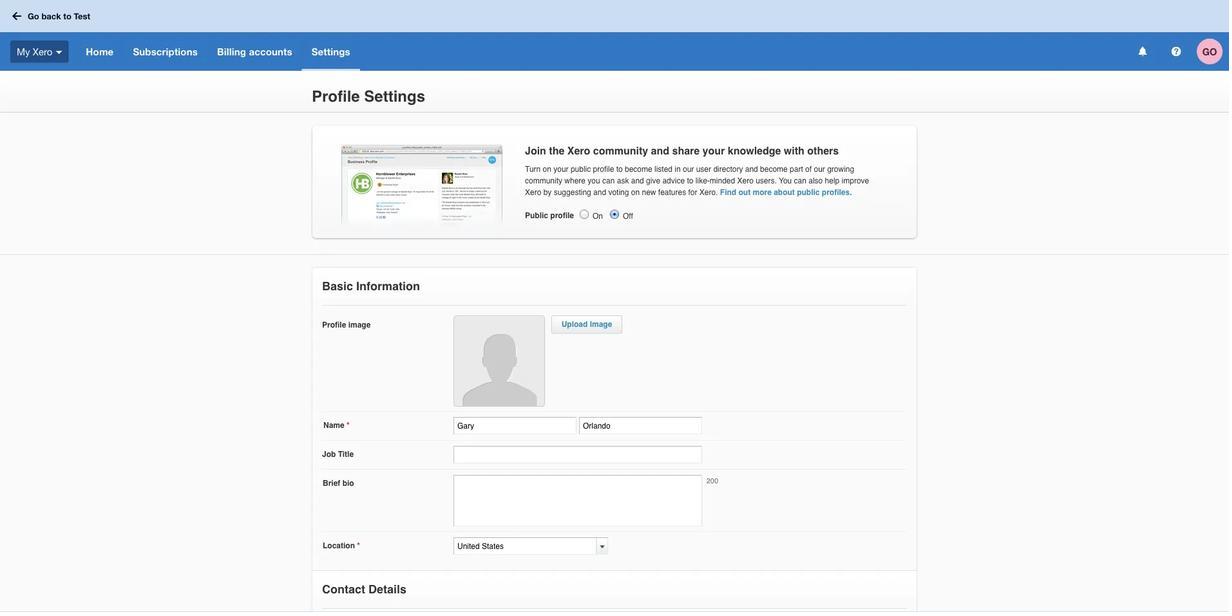 Task type: describe. For each thing, give the bounding box(es) containing it.
1 horizontal spatial svg image
[[1139, 47, 1147, 56]]

2 horizontal spatial svg image
[[1171, 47, 1181, 56]]

with
[[784, 145, 804, 157]]

profile settings
[[312, 87, 425, 105]]

public inside turn on your public profile to become listed in our user directory and become part of our growing community where you can ask and give advice to like-minded xero users. you can also help improve xero by suggesting and voting on new features for xero.
[[571, 165, 591, 174]]

profile inside turn on your public profile to become listed in our user directory and become part of our growing community where you can ask and give advice to like-minded xero users. you can also help improve xero by suggesting and voting on new features for xero.
[[593, 165, 614, 174]]

Brief bio text field
[[453, 475, 702, 527]]

others
[[807, 145, 839, 157]]

where
[[564, 176, 586, 186]]

improve
[[842, 176, 869, 186]]

contact
[[322, 583, 365, 596]]

banner containing home
[[0, 0, 1229, 71]]

home
[[86, 46, 114, 57]]

my
[[17, 46, 30, 57]]

2 become from the left
[[760, 165, 788, 174]]

subscriptions
[[133, 46, 198, 57]]

billing
[[217, 46, 246, 57]]

basic information
[[322, 280, 420, 293]]

job
[[322, 450, 336, 459]]

profile for profile settings
[[312, 87, 360, 105]]

accounts
[[249, 46, 292, 57]]

directory
[[713, 165, 743, 174]]

information
[[356, 280, 420, 293]]

Last text field
[[579, 417, 702, 435]]

image
[[590, 320, 612, 329]]

Off button
[[609, 209, 620, 220]]

of
[[805, 165, 812, 174]]

Location text field
[[453, 538, 596, 555]]

1 horizontal spatial on
[[631, 188, 640, 197]]

location
[[323, 542, 355, 551]]

go
[[1202, 46, 1217, 57]]

find out more about public profiles. link
[[720, 188, 852, 197]]

home link
[[76, 32, 123, 71]]

my xero
[[17, 46, 52, 57]]

0 vertical spatial your
[[703, 145, 725, 157]]

2 vertical spatial to
[[687, 176, 693, 186]]

suggesting
[[554, 188, 591, 197]]

job title
[[322, 450, 354, 459]]

and right ask
[[631, 176, 644, 186]]

svg image inside my xero popup button
[[56, 51, 62, 54]]

turn on your public profile to become listed in our user directory and become part of our growing community where you can ask and give advice to like-minded xero users. you can also help improve xero by suggesting and voting on new features for xero.
[[525, 165, 869, 197]]

go back to test
[[28, 11, 90, 21]]

you
[[588, 176, 600, 186]]

upload image button
[[561, 320, 612, 329]]

about
[[774, 188, 795, 197]]

go
[[28, 11, 39, 21]]

in
[[675, 165, 681, 174]]

user
[[696, 165, 711, 174]]

public
[[525, 211, 548, 220]]

back
[[41, 11, 61, 21]]

share
[[672, 145, 700, 157]]

find
[[720, 188, 736, 197]]

Name text field
[[453, 417, 577, 435]]

advice
[[662, 176, 685, 186]]

svg image
[[12, 12, 21, 20]]

voting
[[608, 188, 629, 197]]

join
[[525, 145, 546, 157]]

like-
[[696, 176, 710, 186]]

1 vertical spatial to
[[616, 165, 623, 174]]

profiles.
[[822, 188, 852, 197]]

1 our from the left
[[683, 165, 694, 174]]

name
[[323, 421, 344, 430]]

xero right the
[[567, 145, 590, 157]]

1 can from the left
[[602, 176, 615, 186]]

contact details
[[322, 583, 406, 596]]

and down 'you'
[[593, 188, 606, 197]]

listed
[[654, 165, 672, 174]]



Task type: locate. For each thing, give the bounding box(es) containing it.
1 horizontal spatial public
[[797, 188, 820, 197]]

title
[[338, 450, 354, 459]]

0 horizontal spatial to
[[63, 11, 71, 21]]

and up the 'users.'
[[745, 165, 758, 174]]

1 vertical spatial settings
[[364, 87, 425, 105]]

settings button
[[302, 32, 360, 71]]

1 horizontal spatial settings
[[364, 87, 425, 105]]

settings
[[312, 46, 350, 57], [364, 87, 425, 105]]

on
[[593, 212, 603, 221]]

1 horizontal spatial become
[[760, 165, 788, 174]]

your up where
[[553, 165, 569, 174]]

become up the 'users.'
[[760, 165, 788, 174]]

1 vertical spatial your
[[553, 165, 569, 174]]

1 horizontal spatial to
[[616, 165, 623, 174]]

profile left on button
[[550, 211, 574, 220]]

1 vertical spatial profile
[[322, 321, 346, 330]]

you
[[779, 176, 792, 186]]

our right in
[[683, 165, 694, 174]]

your inside turn on your public profile to become listed in our user directory and become part of our growing community where you can ask and give advice to like-minded xero users. you can also help improve xero by suggesting and voting on new features for xero.
[[553, 165, 569, 174]]

settings inside dropdown button
[[312, 46, 350, 57]]

0 vertical spatial profile
[[312, 87, 360, 105]]

public
[[571, 165, 591, 174], [797, 188, 820, 197]]

1 vertical spatial public
[[797, 188, 820, 197]]

billing accounts
[[217, 46, 292, 57]]

None text field
[[453, 446, 702, 464]]

0 vertical spatial public
[[571, 165, 591, 174]]

1 vertical spatial on
[[631, 188, 640, 197]]

1 vertical spatial profile
[[550, 211, 574, 220]]

0 horizontal spatial profile
[[550, 211, 574, 220]]

0 horizontal spatial our
[[683, 165, 694, 174]]

and up the listed
[[651, 145, 669, 157]]

200
[[706, 477, 718, 485]]

details
[[368, 583, 406, 596]]

2 horizontal spatial to
[[687, 176, 693, 186]]

1 horizontal spatial profile
[[593, 165, 614, 174]]

0 vertical spatial on
[[543, 165, 551, 174]]

community
[[593, 145, 648, 157], [525, 176, 562, 186]]

xero inside popup button
[[33, 46, 52, 57]]

can left ask
[[602, 176, 615, 186]]

out
[[739, 188, 751, 197]]

brief bio
[[323, 479, 354, 488]]

image
[[348, 321, 371, 330]]

by
[[543, 188, 552, 197]]

on right turn
[[543, 165, 551, 174]]

your up 'user'
[[703, 145, 725, 157]]

1 horizontal spatial can
[[794, 176, 806, 186]]

0 vertical spatial community
[[593, 145, 648, 157]]

on
[[543, 165, 551, 174], [631, 188, 640, 197]]

become
[[625, 165, 652, 174], [760, 165, 788, 174]]

xero
[[33, 46, 52, 57], [567, 145, 590, 157], [737, 176, 754, 186], [525, 188, 541, 197]]

1 become from the left
[[625, 165, 652, 174]]

to left test
[[63, 11, 71, 21]]

navigation
[[76, 32, 1130, 71]]

for
[[688, 188, 697, 197]]

2 can from the left
[[794, 176, 806, 186]]

On button
[[578, 209, 590, 220]]

navigation inside banner
[[76, 32, 1130, 71]]

community up "by"
[[525, 176, 562, 186]]

svg image
[[1139, 47, 1147, 56], [1171, 47, 1181, 56], [56, 51, 62, 54]]

profile left image
[[322, 321, 346, 330]]

0 horizontal spatial your
[[553, 165, 569, 174]]

part
[[790, 165, 803, 174]]

public profile
[[525, 211, 574, 220]]

profile image
[[322, 321, 371, 330]]

and
[[651, 145, 669, 157], [745, 165, 758, 174], [631, 176, 644, 186], [593, 188, 606, 197]]

brief
[[323, 479, 340, 488]]

test
[[74, 11, 90, 21]]

0 horizontal spatial public
[[571, 165, 591, 174]]

our
[[683, 165, 694, 174], [814, 165, 825, 174]]

subscriptions link
[[123, 32, 207, 71]]

banner
[[0, 0, 1229, 71]]

upload image
[[561, 320, 612, 329]]

1 horizontal spatial community
[[593, 145, 648, 157]]

your
[[703, 145, 725, 157], [553, 165, 569, 174]]

community up ask
[[593, 145, 648, 157]]

to up ask
[[616, 165, 623, 174]]

public up where
[[571, 165, 591, 174]]

profile
[[593, 165, 614, 174], [550, 211, 574, 220]]

0 horizontal spatial can
[[602, 176, 615, 186]]

1 horizontal spatial your
[[703, 145, 725, 157]]

basic
[[322, 280, 353, 293]]

0 horizontal spatial community
[[525, 176, 562, 186]]

0 horizontal spatial settings
[[312, 46, 350, 57]]

give
[[646, 176, 660, 186]]

profile down settings dropdown button
[[312, 87, 360, 105]]

can down part
[[794, 176, 806, 186]]

off
[[623, 212, 633, 221]]

our right of
[[814, 165, 825, 174]]

minded
[[710, 176, 735, 186]]

also
[[809, 176, 823, 186]]

xero up out
[[737, 176, 754, 186]]

go back to test link
[[8, 5, 98, 28]]

users.
[[756, 176, 777, 186]]

help
[[825, 176, 839, 186]]

bio
[[342, 479, 354, 488]]

go button
[[1197, 32, 1229, 71]]

growing
[[827, 165, 854, 174]]

become up give
[[625, 165, 652, 174]]

more
[[753, 188, 772, 197]]

0 horizontal spatial svg image
[[56, 51, 62, 54]]

1 vertical spatial community
[[525, 176, 562, 186]]

knowledge
[[728, 145, 781, 157]]

xero.
[[699, 188, 718, 197]]

the
[[549, 145, 564, 157]]

join the xero community and share your knowledge with others
[[525, 145, 839, 157]]

upload
[[561, 320, 588, 329]]

to up for on the top of page
[[687, 176, 693, 186]]

new
[[642, 188, 656, 197]]

features
[[658, 188, 686, 197]]

0 horizontal spatial become
[[625, 165, 652, 174]]

navigation containing home
[[76, 32, 1130, 71]]

can
[[602, 176, 615, 186], [794, 176, 806, 186]]

2 our from the left
[[814, 165, 825, 174]]

0 vertical spatial profile
[[593, 165, 614, 174]]

xero left "by"
[[525, 188, 541, 197]]

to inside banner
[[63, 11, 71, 21]]

profile for profile image
[[322, 321, 346, 330]]

0 vertical spatial settings
[[312, 46, 350, 57]]

profile
[[312, 87, 360, 105], [322, 321, 346, 330]]

profile up 'you'
[[593, 165, 614, 174]]

xero right my
[[33, 46, 52, 57]]

to
[[63, 11, 71, 21], [616, 165, 623, 174], [687, 176, 693, 186]]

community inside turn on your public profile to become listed in our user directory and become part of our growing community where you can ask and give advice to like-minded xero users. you can also help improve xero by suggesting and voting on new features for xero.
[[525, 176, 562, 186]]

billing accounts link
[[207, 32, 302, 71]]

my xero button
[[0, 32, 76, 71]]

on left new
[[631, 188, 640, 197]]

0 horizontal spatial on
[[543, 165, 551, 174]]

1 horizontal spatial our
[[814, 165, 825, 174]]

find out more about public profiles.
[[720, 188, 852, 197]]

0 vertical spatial to
[[63, 11, 71, 21]]

turn
[[525, 165, 541, 174]]

public down also
[[797, 188, 820, 197]]

ask
[[617, 176, 629, 186]]



